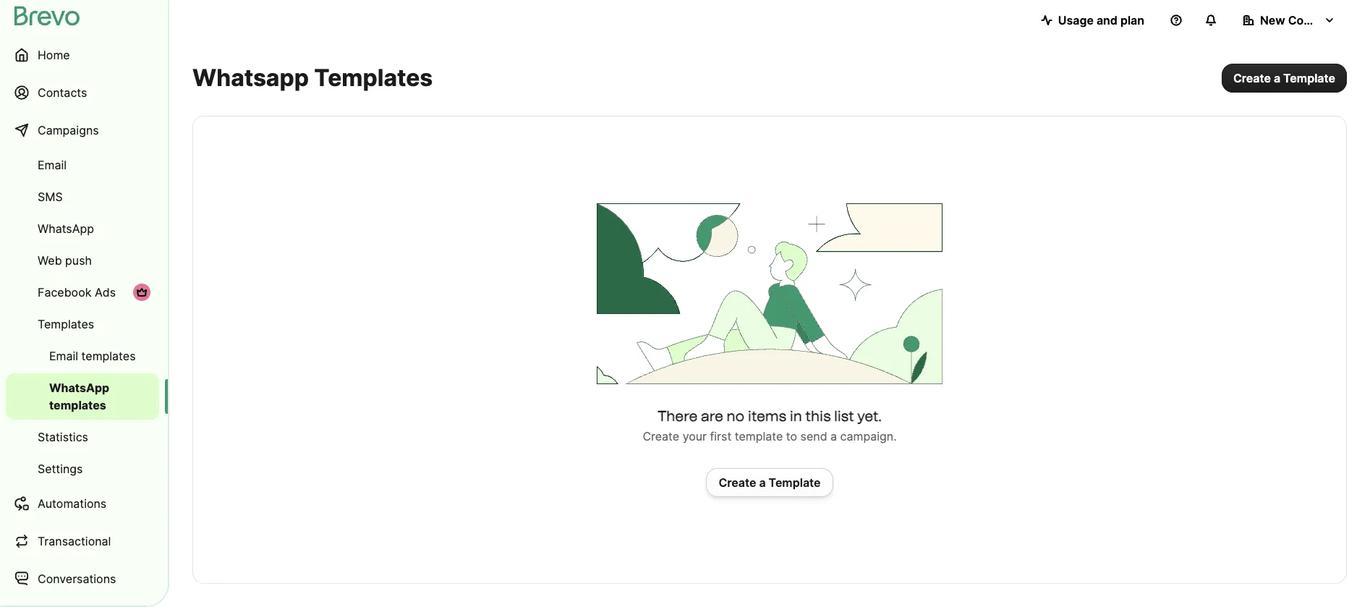 Task type: locate. For each thing, give the bounding box(es) containing it.
usage
[[1058, 13, 1094, 27]]

left___rvooi image
[[136, 287, 148, 298]]

create a template button down template on the bottom right of the page
[[707, 468, 833, 497]]

plan
[[1121, 13, 1145, 27]]

your
[[683, 429, 707, 443]]

a for the right create a template button
[[1274, 71, 1281, 85]]

1 vertical spatial create
[[643, 429, 680, 443]]

templates up statistics link
[[49, 398, 106, 412]]

whatsapp up web push
[[38, 221, 94, 236]]

templates inside the 'whatsapp templates'
[[49, 398, 106, 412]]

create down 'there'
[[643, 429, 680, 443]]

there are no items in this list yet. create your first template to send a campaign.
[[643, 407, 897, 443]]

0 vertical spatial create
[[1234, 71, 1271, 85]]

list
[[835, 407, 854, 424]]

email
[[38, 158, 67, 172], [49, 349, 78, 363]]

usage and plan button
[[1030, 6, 1156, 35]]

push
[[65, 253, 92, 268]]

whatsapp
[[38, 221, 94, 236], [49, 381, 109, 395]]

1 horizontal spatial template
[[1284, 71, 1336, 85]]

new company button
[[1232, 6, 1347, 35]]

create a template button down new company 'button'
[[1222, 64, 1347, 93]]

new
[[1261, 13, 1286, 27]]

transactional
[[38, 534, 111, 549]]

2 horizontal spatial a
[[1274, 71, 1281, 85]]

0 vertical spatial a
[[1274, 71, 1281, 85]]

email inside email templates link
[[49, 349, 78, 363]]

email templates
[[49, 349, 136, 363]]

1 horizontal spatial create
[[719, 475, 757, 490]]

template down company
[[1284, 71, 1336, 85]]

0 horizontal spatial template
[[769, 475, 821, 490]]

statistics link
[[6, 423, 159, 452]]

no
[[727, 407, 745, 424]]

1 horizontal spatial a
[[831, 429, 837, 443]]

campaigns link
[[6, 113, 159, 148]]

1 horizontal spatial create a template
[[1234, 71, 1336, 85]]

1 vertical spatial template
[[769, 475, 821, 490]]

2 vertical spatial a
[[759, 475, 766, 490]]

2 horizontal spatial create
[[1234, 71, 1271, 85]]

whatsapp
[[192, 64, 309, 92]]

statistics
[[38, 430, 88, 444]]

web push
[[38, 253, 92, 268]]

create a template
[[1234, 71, 1336, 85], [719, 475, 821, 490]]

1 vertical spatial whatsapp
[[49, 381, 109, 395]]

email for email
[[38, 158, 67, 172]]

to
[[786, 429, 798, 443]]

1 vertical spatial templates
[[49, 398, 106, 412]]

0 vertical spatial create a template
[[1234, 71, 1336, 85]]

1 vertical spatial create a template
[[719, 475, 821, 490]]

email up sms
[[38, 158, 67, 172]]

whatsapp down email templates link
[[49, 381, 109, 395]]

0 vertical spatial templates
[[81, 349, 136, 363]]

0 horizontal spatial create a template
[[719, 475, 821, 490]]

a for create a template button to the left
[[759, 475, 766, 490]]

create down new
[[1234, 71, 1271, 85]]

automations
[[38, 496, 107, 511]]

1 vertical spatial a
[[831, 429, 837, 443]]

transactional link
[[6, 524, 159, 559]]

0 vertical spatial email
[[38, 158, 67, 172]]

templates down templates link at the left of the page
[[81, 349, 136, 363]]

web push link
[[6, 246, 159, 275]]

create a template button
[[1222, 64, 1347, 93], [707, 468, 833, 497]]

a down new
[[1274, 71, 1281, 85]]

campaign.
[[841, 429, 897, 443]]

home
[[38, 48, 70, 62]]

templates
[[81, 349, 136, 363], [49, 398, 106, 412]]

email for email templates
[[49, 349, 78, 363]]

contacts
[[38, 85, 87, 100]]

0 horizontal spatial a
[[759, 475, 766, 490]]

0 vertical spatial templates
[[314, 64, 433, 92]]

facebook ads
[[38, 285, 116, 300]]

a
[[1274, 71, 1281, 85], [831, 429, 837, 443], [759, 475, 766, 490]]

email down templates link at the left of the page
[[49, 349, 78, 363]]

email link
[[6, 151, 159, 179]]

1 vertical spatial email
[[49, 349, 78, 363]]

automations link
[[6, 486, 159, 521]]

templates
[[314, 64, 433, 92], [38, 317, 94, 331]]

campaigns
[[38, 123, 99, 137]]

a right send
[[831, 429, 837, 443]]

0 vertical spatial create a template button
[[1222, 64, 1347, 93]]

create
[[1234, 71, 1271, 85], [643, 429, 680, 443], [719, 475, 757, 490]]

sms
[[38, 190, 63, 204]]

template for create a template button to the left
[[769, 475, 821, 490]]

1 horizontal spatial templates
[[314, 64, 433, 92]]

template
[[735, 429, 783, 443]]

are
[[701, 407, 724, 424]]

0 vertical spatial whatsapp
[[38, 221, 94, 236]]

there
[[658, 407, 698, 424]]

1 horizontal spatial create a template button
[[1222, 64, 1347, 93]]

create a template down template on the bottom right of the page
[[719, 475, 821, 490]]

home link
[[6, 38, 159, 72]]

1 vertical spatial create a template button
[[707, 468, 833, 497]]

whatsapp templates
[[192, 64, 433, 92]]

a down template on the bottom right of the page
[[759, 475, 766, 490]]

create a template down new company 'button'
[[1234, 71, 1336, 85]]

template down the to
[[769, 475, 821, 490]]

template
[[1284, 71, 1336, 85], [769, 475, 821, 490]]

templates for email templates
[[81, 349, 136, 363]]

0 horizontal spatial create
[[643, 429, 680, 443]]

1 vertical spatial templates
[[38, 317, 94, 331]]

sms link
[[6, 182, 159, 211]]

facebook
[[38, 285, 91, 300]]

company
[[1289, 13, 1342, 27]]

whatsapp link
[[6, 214, 159, 243]]

0 vertical spatial template
[[1284, 71, 1336, 85]]

web
[[38, 253, 62, 268]]

email inside email link
[[38, 158, 67, 172]]

create down first
[[719, 475, 757, 490]]



Task type: vqa. For each thing, say whether or not it's contained in the screenshot.
All
no



Task type: describe. For each thing, give the bounding box(es) containing it.
create inside there are no items in this list yet. create your first template to send a campaign.
[[643, 429, 680, 443]]

create a template for create a template button to the left
[[719, 475, 821, 490]]

whatsapp templates link
[[6, 373, 159, 420]]

in
[[790, 407, 802, 424]]

settings link
[[6, 454, 159, 483]]

templates link
[[6, 310, 159, 339]]

this
[[806, 407, 831, 424]]

whatsapp for whatsapp
[[38, 221, 94, 236]]

ads
[[95, 285, 116, 300]]

0 horizontal spatial create a template button
[[707, 468, 833, 497]]

settings
[[38, 462, 83, 476]]

first
[[710, 429, 732, 443]]

conversations link
[[6, 562, 159, 596]]

usage and plan
[[1058, 13, 1145, 27]]

0 horizontal spatial templates
[[38, 317, 94, 331]]

items
[[748, 407, 787, 424]]

yet.
[[858, 407, 882, 424]]

whatsapp for whatsapp templates
[[49, 381, 109, 395]]

facebook ads link
[[6, 278, 159, 307]]

template for the right create a template button
[[1284, 71, 1336, 85]]

conversations
[[38, 572, 116, 586]]

email templates link
[[6, 342, 159, 371]]

new company
[[1261, 13, 1342, 27]]

a inside there are no items in this list yet. create your first template to send a campaign.
[[831, 429, 837, 443]]

templates for whatsapp templates
[[49, 398, 106, 412]]

create a template for the right create a template button
[[1234, 71, 1336, 85]]

send
[[801, 429, 828, 443]]

whatsapp templates
[[49, 381, 109, 412]]

and
[[1097, 13, 1118, 27]]

2 vertical spatial create
[[719, 475, 757, 490]]

contacts link
[[6, 75, 159, 110]]



